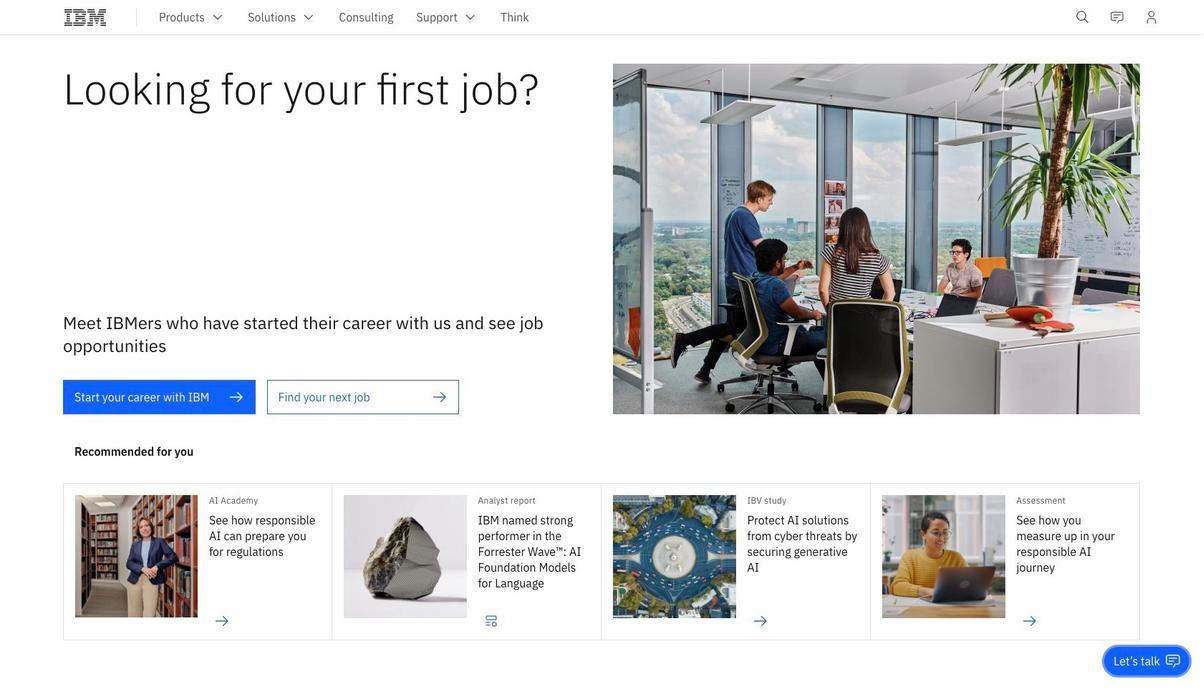 Task type: describe. For each thing, give the bounding box(es) containing it.
let's talk element
[[1114, 654, 1161, 670]]



